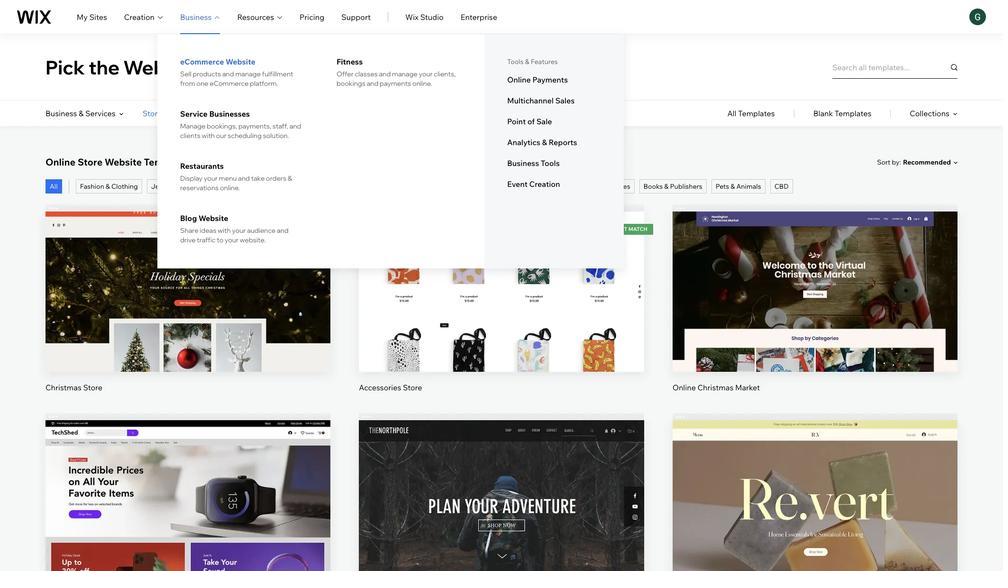 Task type: describe. For each thing, give the bounding box(es) containing it.
your right to
[[225, 236, 239, 244]]

collections
[[910, 109, 950, 118]]

1 vertical spatial tools
[[541, 158, 560, 168]]

restaurants display your menu and take orders & reservations online.
[[180, 161, 292, 192]]

business for business & services
[[46, 109, 77, 118]]

all link
[[46, 179, 62, 194]]

event
[[508, 179, 528, 189]]

restaurants link
[[180, 161, 305, 171]]

view for view popup button related to online store website templates - home goods store image
[[807, 514, 824, 523]]

payments
[[533, 75, 568, 84]]

clothing
[[111, 182, 138, 191]]

my sites
[[77, 12, 107, 22]]

website up clothing
[[105, 156, 142, 168]]

multichannel sales
[[508, 96, 575, 105]]

pick
[[46, 55, 85, 79]]

& inside 'restaurants display your menu and take orders & reservations online.'
[[288, 174, 292, 183]]

online. inside 'restaurants display your menu and take orders & reservations online.'
[[220, 184, 240, 192]]

decor
[[312, 182, 331, 191]]

manage inside ecommerce website sell products and manage fulfillment from one ecommerce platform.
[[235, 70, 261, 78]]

animals
[[737, 182, 762, 191]]

blog
[[180, 213, 197, 223]]

studio
[[420, 12, 444, 22]]

market
[[736, 383, 760, 392]]

menu
[[219, 174, 237, 183]]

with inside service businesses manage bookings, payments, staff, and clients with our scheduling solution.
[[202, 131, 215, 140]]

all templates link
[[728, 101, 775, 126]]

& for analytics & reports
[[542, 138, 547, 147]]

fashion & clothing link
[[76, 179, 142, 194]]

services
[[85, 109, 116, 118]]

features
[[531, 57, 558, 66]]

accessories store
[[359, 383, 422, 392]]

store for accessories store
[[403, 383, 422, 392]]

edit button for online store website templates - accessories store image
[[479, 266, 524, 289]]

categories. use the left and right arrow keys to navigate the menu element
[[0, 101, 1004, 126]]

your down blog website 'link'
[[232, 226, 246, 235]]

business tools link
[[508, 158, 601, 168]]

service businesses link
[[180, 109, 305, 119]]

& for home & decor
[[306, 182, 310, 191]]

pets
[[716, 182, 730, 191]]

love
[[331, 55, 375, 79]]

traffic
[[197, 236, 216, 244]]

categories by subject element
[[46, 101, 339, 126]]

our
[[216, 131, 227, 140]]

event creation link
[[508, 179, 601, 189]]

blank templates
[[814, 109, 872, 118]]

service businesses manage bookings, payments, staff, and clients with our scheduling solution.
[[180, 109, 301, 140]]

edit button for online store website templates - christmas store image
[[166, 266, 211, 289]]

& for books & publishers
[[665, 182, 669, 191]]

sales
[[556, 96, 575, 105]]

view button for online store website templates - backpack store image
[[479, 507, 524, 530]]

online store website templates - electronics store image
[[46, 420, 331, 571]]

businesses
[[209, 109, 250, 119]]

0 horizontal spatial templates
[[144, 156, 191, 168]]

from
[[180, 79, 195, 88]]

orders
[[266, 174, 287, 183]]

multichannel
[[508, 96, 554, 105]]

blog website link
[[180, 213, 305, 223]]

blog website share ideas with your audience and drive traffic to your website.
[[180, 213, 289, 244]]

tools & features
[[508, 57, 558, 66]]

books & publishers link
[[640, 179, 707, 194]]

one
[[197, 79, 208, 88]]

analytics & reports
[[508, 138, 578, 147]]

payments
[[380, 79, 411, 88]]

0 vertical spatial accessories
[[183, 182, 220, 191]]

online. inside fitness offer classes and manage your clients, bookings and payments online.
[[413, 79, 433, 88]]

and inside blog website share ideas with your audience and drive traffic to your website.
[[277, 226, 289, 235]]

you
[[293, 55, 327, 79]]

electronics
[[541, 182, 575, 191]]

all for all templates
[[728, 109, 737, 118]]

of
[[528, 117, 535, 126]]

edit for online store website templates - home goods store image
[[808, 482, 823, 491]]

wix studio
[[406, 12, 444, 22]]

bookings
[[337, 79, 366, 88]]

reservations
[[180, 184, 219, 192]]

blank templates link
[[814, 101, 872, 126]]

kids & babies link
[[584, 179, 635, 194]]

online store website templates - accessories store image
[[359, 212, 644, 372]]

online store website templates
[[46, 156, 191, 168]]

crafts
[[254, 182, 273, 191]]

sports
[[470, 182, 491, 191]]

resources
[[237, 12, 274, 22]]

& for sports & outdoors
[[492, 182, 497, 191]]

edit for online store website templates - christmas store image
[[181, 273, 195, 282]]

1 vertical spatial ecommerce
[[210, 79, 249, 88]]

fitness
[[337, 57, 363, 66]]

arts & crafts link
[[229, 179, 277, 194]]

support
[[342, 12, 371, 22]]

all for all
[[50, 182, 58, 191]]

event creation
[[508, 179, 560, 189]]

online store website templates - online christmas market image
[[673, 212, 958, 372]]

reports
[[549, 138, 578, 147]]

website.
[[240, 236, 266, 244]]

kids & babies
[[589, 182, 631, 191]]

clients
[[180, 131, 201, 140]]

sale
[[537, 117, 552, 126]]

multichannel sales link
[[508, 96, 601, 105]]

online store website templates - home goods store image
[[673, 420, 958, 571]]

outdoors
[[498, 182, 528, 191]]

and down classes
[[367, 79, 379, 88]]

creative
[[189, 109, 219, 118]]

pick the website template you love
[[46, 55, 375, 79]]

templates for blank templates
[[835, 109, 872, 118]]

analytics
[[508, 138, 541, 147]]

your inside fitness offer classes and manage your clients, bookings and payments online.
[[419, 70, 433, 78]]

online store website templates - christmas store image
[[46, 212, 331, 372]]

clients,
[[434, 70, 456, 78]]

analytics & reports link
[[508, 138, 601, 147]]

accessories store group
[[359, 205, 644, 393]]

fitness link
[[337, 57, 462, 66]]

online for online christmas market
[[673, 383, 696, 392]]

classes
[[355, 70, 378, 78]]

& for kids & babies
[[604, 182, 608, 191]]

community
[[246, 109, 287, 118]]

point of sale
[[508, 117, 552, 126]]



Task type: vqa. For each thing, say whether or not it's contained in the screenshot.
the Restaurant
no



Task type: locate. For each thing, give the bounding box(es) containing it.
view for view popup button inside the christmas store group
[[179, 305, 197, 315]]

online payments link
[[508, 75, 601, 84]]

wix studio link
[[406, 11, 444, 23]]

manage up 'payments'
[[392, 70, 418, 78]]

& inside categories by subject element
[[79, 109, 84, 118]]

ecommerce
[[180, 57, 224, 66], [210, 79, 249, 88]]

jewelry
[[151, 182, 176, 191]]

store inside christmas store group
[[83, 383, 102, 392]]

all templates
[[728, 109, 775, 118]]

& left services
[[79, 109, 84, 118]]

to
[[217, 236, 224, 244]]

1 vertical spatial with
[[218, 226, 231, 235]]

creation inside the business group
[[530, 179, 560, 189]]

0 vertical spatial with
[[202, 131, 215, 140]]

& for tools & features
[[525, 57, 530, 66]]

store inside categories by subject element
[[143, 109, 162, 118]]

0 horizontal spatial manage
[[235, 70, 261, 78]]

and inside ecommerce website sell products and manage fulfillment from one ecommerce platform.
[[222, 70, 234, 78]]

1 horizontal spatial business
[[180, 12, 212, 22]]

edit button for online store website templates - online christmas market image
[[793, 266, 838, 289]]

tools
[[508, 57, 524, 66], [541, 158, 560, 168]]

1 horizontal spatial all
[[728, 109, 737, 118]]

0 horizontal spatial creation
[[124, 12, 155, 22]]

0 horizontal spatial all
[[50, 182, 58, 191]]

website inside ecommerce website sell products and manage fulfillment from one ecommerce platform.
[[226, 57, 256, 66]]

view for online store website templates - electronics store image view popup button
[[179, 514, 197, 523]]

with inside blog website share ideas with your audience and drive traffic to your website.
[[218, 226, 231, 235]]

1 vertical spatial creation
[[530, 179, 560, 189]]

accessories inside group
[[359, 383, 401, 392]]

display
[[180, 174, 203, 183]]

edit button for online store website templates - backpack store image
[[479, 475, 524, 498]]

edit button for online store website templates - electronics store image
[[166, 475, 211, 498]]

point
[[508, 117, 526, 126]]

edit button
[[166, 266, 211, 289], [479, 266, 524, 289], [793, 266, 838, 289], [166, 475, 211, 498], [479, 475, 524, 498], [793, 475, 838, 498]]

ideas
[[200, 226, 217, 235]]

0 horizontal spatial accessories
[[183, 182, 220, 191]]

my sites link
[[77, 11, 107, 23]]

& inside jewelry & accessories link
[[177, 182, 182, 191]]

view button for online store website templates - electronics store image
[[166, 507, 211, 530]]

online. down menu
[[220, 184, 240, 192]]

christmas store
[[46, 383, 102, 392]]

and
[[222, 70, 234, 78], [379, 70, 391, 78], [367, 79, 379, 88], [290, 122, 301, 130], [238, 174, 250, 183], [277, 226, 289, 235]]

1 manage from the left
[[235, 70, 261, 78]]

creation button
[[124, 11, 163, 23]]

pricing link
[[300, 11, 325, 23]]

business inside categories by subject element
[[46, 109, 77, 118]]

& right fashion
[[106, 182, 110, 191]]

2 horizontal spatial business
[[508, 158, 539, 168]]

restaurants
[[180, 161, 224, 171]]

& inside pets & animals link
[[731, 182, 735, 191]]

by:
[[892, 158, 902, 166]]

view for view popup button in online christmas market group
[[807, 305, 824, 315]]

1 vertical spatial online.
[[220, 184, 240, 192]]

website inside blog website share ideas with your audience and drive traffic to your website.
[[199, 213, 228, 223]]

view button inside online christmas market group
[[793, 298, 838, 321]]

& right books
[[665, 182, 669, 191]]

sports & outdoors link
[[466, 179, 532, 194]]

enterprise link
[[461, 11, 498, 23]]

store inside accessories store group
[[403, 383, 422, 392]]

manage inside fitness offer classes and manage your clients, bookings and payments online.
[[392, 70, 418, 78]]

home & decor link
[[282, 179, 335, 194]]

view for view popup button related to online store website templates - backpack store image
[[493, 514, 511, 523]]

online. right 'payments'
[[413, 79, 433, 88]]

business for business tools
[[508, 158, 539, 168]]

and inside service businesses manage bookings, payments, staff, and clients with our scheduling solution.
[[290, 122, 301, 130]]

christmas inside online christmas market group
[[698, 383, 734, 392]]

edit button inside online christmas market group
[[793, 266, 838, 289]]

template
[[204, 55, 290, 79]]

edit for online store website templates - online christmas market image
[[808, 273, 823, 282]]

& inside kids & babies link
[[604, 182, 608, 191]]

take
[[251, 174, 265, 183]]

1 horizontal spatial tools
[[541, 158, 560, 168]]

books
[[644, 182, 663, 191]]

bookings,
[[207, 122, 237, 130]]

creation right sites
[[124, 12, 155, 22]]

1 vertical spatial accessories
[[359, 383, 401, 392]]

view inside online christmas market group
[[807, 305, 824, 315]]

scheduling
[[228, 131, 262, 140]]

& right jewelry
[[177, 182, 182, 191]]

& for fashion & clothing
[[106, 182, 110, 191]]

& right kids
[[604, 182, 608, 191]]

1 christmas from the left
[[46, 383, 82, 392]]

& for pets & animals
[[731, 182, 735, 191]]

edit
[[181, 273, 195, 282], [495, 273, 509, 282], [808, 273, 823, 282], [181, 482, 195, 491], [495, 482, 509, 491], [808, 482, 823, 491]]

2 horizontal spatial templates
[[835, 109, 872, 118]]

view button for online store website templates - online christmas market image
[[793, 298, 838, 321]]

1 horizontal spatial online.
[[413, 79, 433, 88]]

with left the our
[[202, 131, 215, 140]]

accessories
[[183, 182, 220, 191], [359, 383, 401, 392]]

home & decor
[[286, 182, 331, 191]]

0 vertical spatial creation
[[124, 12, 155, 22]]

2 vertical spatial online
[[673, 383, 696, 392]]

business inside dropdown button
[[180, 12, 212, 22]]

edit button inside accessories store group
[[479, 266, 524, 289]]

& for jewelry & accessories
[[177, 182, 182, 191]]

point of sale link
[[508, 117, 601, 126]]

with up to
[[218, 226, 231, 235]]

view button for online store website templates - christmas store image
[[166, 298, 211, 321]]

store for christmas store
[[83, 383, 102, 392]]

2 vertical spatial business
[[508, 158, 539, 168]]

your inside 'restaurants display your menu and take orders & reservations online.'
[[204, 174, 218, 183]]

& inside "fashion & clothing" "link"
[[106, 182, 110, 191]]

business inside group
[[508, 158, 539, 168]]

edit button inside christmas store group
[[166, 266, 211, 289]]

wix
[[406, 12, 419, 22]]

0 vertical spatial tools
[[508, 57, 524, 66]]

my
[[77, 12, 88, 22]]

store
[[143, 109, 162, 118], [78, 156, 103, 168], [83, 383, 102, 392], [403, 383, 422, 392]]

ecommerce up the products
[[180, 57, 224, 66]]

tools up online payments
[[508, 57, 524, 66]]

christmas store group
[[46, 205, 331, 393]]

& inside books & publishers link
[[665, 182, 669, 191]]

all inside generic categories 'element'
[[728, 109, 737, 118]]

generic categories element
[[728, 101, 958, 126]]

service
[[180, 109, 208, 119]]

& for business & services
[[79, 109, 84, 118]]

& right pets
[[731, 182, 735, 191]]

and right staff,
[[290, 122, 301, 130]]

templates for all templates
[[739, 109, 775, 118]]

and down the ecommerce website link
[[222, 70, 234, 78]]

business group
[[157, 34, 624, 268]]

products
[[193, 70, 221, 78]]

& right arts
[[248, 182, 252, 191]]

your up reservations
[[204, 174, 218, 183]]

0 vertical spatial online
[[508, 75, 531, 84]]

pets & animals link
[[712, 179, 766, 194]]

drive
[[180, 236, 196, 244]]

0 horizontal spatial with
[[202, 131, 215, 140]]

& left 'decor'
[[306, 182, 310, 191]]

with
[[202, 131, 215, 140], [218, 226, 231, 235]]

& inside home & decor link
[[306, 182, 310, 191]]

1 horizontal spatial manage
[[392, 70, 418, 78]]

sell
[[180, 70, 192, 78]]

& for arts & crafts
[[248, 182, 252, 191]]

edit for online store website templates - electronics store image
[[181, 482, 195, 491]]

and up 'payments'
[[379, 70, 391, 78]]

0 horizontal spatial christmas
[[46, 383, 82, 392]]

0 horizontal spatial tools
[[508, 57, 524, 66]]

your left clients, on the left top of page
[[419, 70, 433, 78]]

& right "orders"
[[288, 174, 292, 183]]

christmas inside christmas store group
[[46, 383, 82, 392]]

the
[[89, 55, 120, 79]]

your
[[419, 70, 433, 78], [204, 174, 218, 183], [232, 226, 246, 235], [225, 236, 239, 244]]

templates
[[739, 109, 775, 118], [835, 109, 872, 118], [144, 156, 191, 168]]

view button for online store website templates - home goods store image
[[793, 507, 838, 530]]

business tools
[[508, 158, 560, 168]]

None search field
[[833, 56, 958, 79]]

online inside group
[[673, 383, 696, 392]]

view inside christmas store group
[[179, 305, 197, 315]]

1 horizontal spatial with
[[218, 226, 231, 235]]

home
[[286, 182, 305, 191]]

and right audience
[[277, 226, 289, 235]]

website up ideas
[[199, 213, 228, 223]]

creation inside dropdown button
[[124, 12, 155, 22]]

2 horizontal spatial online
[[673, 383, 696, 392]]

tools down analytics & reports link
[[541, 158, 560, 168]]

sports & outdoors
[[470, 182, 528, 191]]

1 vertical spatial business
[[46, 109, 77, 118]]

1 vertical spatial all
[[50, 182, 58, 191]]

edit button for online store website templates - home goods store image
[[793, 475, 838, 498]]

manage
[[235, 70, 261, 78], [392, 70, 418, 78]]

2 christmas from the left
[[698, 383, 734, 392]]

online inside the business group
[[508, 75, 531, 84]]

online payments
[[508, 75, 568, 84]]

& inside 'sports & outdoors' 'link'
[[492, 182, 497, 191]]

ecommerce down template
[[210, 79, 249, 88]]

fashion & clothing
[[80, 182, 138, 191]]

online christmas market
[[673, 383, 760, 392]]

cbd
[[775, 182, 789, 191]]

& left reports
[[542, 138, 547, 147]]

edit inside christmas store group
[[181, 273, 195, 282]]

website up from on the top left of page
[[123, 55, 200, 79]]

0 horizontal spatial business
[[46, 109, 77, 118]]

store for online store website templates
[[78, 156, 103, 168]]

0 vertical spatial all
[[728, 109, 737, 118]]

jewelry & accessories link
[[147, 179, 224, 194]]

& inside arts & crafts link
[[248, 182, 252, 191]]

kids
[[589, 182, 602, 191]]

view button inside christmas store group
[[166, 298, 211, 321]]

manage
[[180, 122, 206, 130]]

0 vertical spatial business
[[180, 12, 212, 22]]

fitness offer classes and manage your clients, bookings and payments online.
[[337, 57, 456, 88]]

and inside 'restaurants display your menu and take orders & reservations online.'
[[238, 174, 250, 183]]

support link
[[342, 11, 371, 23]]

2 manage from the left
[[392, 70, 418, 78]]

& left 'features'
[[525, 57, 530, 66]]

1 horizontal spatial online
[[508, 75, 531, 84]]

1 horizontal spatial templates
[[739, 109, 775, 118]]

and down restaurants link
[[238, 174, 250, 183]]

online for online payments
[[508, 75, 531, 84]]

solution.
[[263, 131, 289, 140]]

fashion
[[80, 182, 104, 191]]

online
[[508, 75, 531, 84], [46, 156, 75, 168], [673, 383, 696, 392]]

online for online store website templates
[[46, 156, 75, 168]]

1 horizontal spatial christmas
[[698, 383, 734, 392]]

blank
[[814, 109, 833, 118]]

creation down business tools link
[[530, 179, 560, 189]]

edit for online store website templates - accessories store image
[[495, 273, 509, 282]]

edit inside online christmas market group
[[808, 273, 823, 282]]

manage down the ecommerce website link
[[235, 70, 261, 78]]

1 horizontal spatial creation
[[530, 179, 560, 189]]

online christmas market group
[[673, 205, 958, 393]]

0 horizontal spatial online
[[46, 156, 75, 168]]

enterprise
[[461, 12, 498, 22]]

view button
[[166, 298, 211, 321], [793, 298, 838, 321], [166, 507, 211, 530], [479, 507, 524, 530], [793, 507, 838, 530]]

jewelry & accessories
[[151, 182, 220, 191]]

profile image image
[[970, 9, 987, 25]]

pets & animals
[[716, 182, 762, 191]]

& right sports in the top left of the page
[[492, 182, 497, 191]]

1 horizontal spatial accessories
[[359, 383, 401, 392]]

edit for online store website templates - backpack store image
[[495, 482, 509, 491]]

platform.
[[250, 79, 278, 88]]

0 vertical spatial ecommerce
[[180, 57, 224, 66]]

publishers
[[670, 182, 703, 191]]

online store website templates - backpack store image
[[359, 420, 644, 571]]

recommended
[[904, 158, 952, 166]]

edit inside accessories store group
[[495, 273, 509, 282]]

templates inside all templates link
[[739, 109, 775, 118]]

christmas
[[46, 383, 82, 392], [698, 383, 734, 392]]

electronics link
[[537, 179, 580, 194]]

1 vertical spatial online
[[46, 156, 75, 168]]

0 horizontal spatial online.
[[220, 184, 240, 192]]

pricing
[[300, 12, 325, 22]]

Search search field
[[833, 56, 958, 79]]

website up platform.
[[226, 57, 256, 66]]

templates inside "blank templates" link
[[835, 109, 872, 118]]

business for business
[[180, 12, 212, 22]]

0 vertical spatial online.
[[413, 79, 433, 88]]



